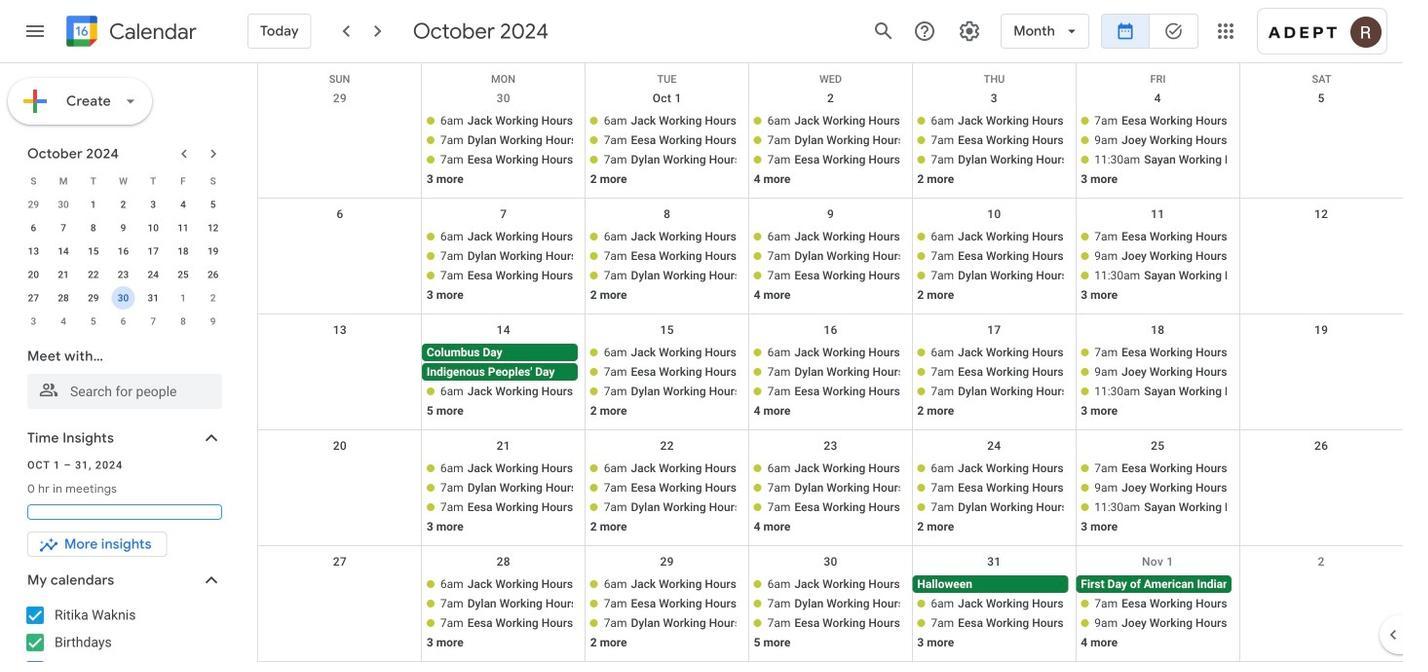 Task type: describe. For each thing, give the bounding box(es) containing it.
november 5 element
[[82, 310, 105, 333]]

5 element
[[201, 193, 225, 216]]

cell inside october 2024 grid
[[108, 286, 138, 310]]

30 element
[[112, 286, 135, 310]]

november 2 element
[[201, 286, 225, 310]]

october 2024 grid
[[19, 170, 228, 333]]

22 element
[[82, 263, 105, 286]]

28 element
[[52, 286, 75, 310]]

settings menu image
[[958, 19, 981, 43]]

my calendars list
[[4, 600, 242, 663]]

31 element
[[141, 286, 165, 310]]

6 element
[[22, 216, 45, 240]]

26 element
[[201, 263, 225, 286]]

14 element
[[52, 240, 75, 263]]

18 element
[[171, 240, 195, 263]]

september 30 element
[[52, 193, 75, 216]]

4 element
[[171, 193, 195, 216]]

15 element
[[82, 240, 105, 263]]

november 6 element
[[112, 310, 135, 333]]

november 4 element
[[52, 310, 75, 333]]

19 element
[[201, 240, 225, 263]]

8 element
[[82, 216, 105, 240]]

november 8 element
[[171, 310, 195, 333]]

10 element
[[141, 216, 165, 240]]

9 element
[[112, 216, 135, 240]]



Task type: vqa. For each thing, say whether or not it's contained in the screenshot.
left An
no



Task type: locate. For each thing, give the bounding box(es) containing it.
cell
[[258, 112, 422, 190], [422, 112, 585, 190], [585, 112, 749, 190], [749, 112, 913, 190], [912, 112, 1076, 190], [1076, 112, 1240, 190], [1240, 112, 1403, 190], [258, 228, 422, 306], [422, 228, 585, 306], [585, 228, 749, 306], [749, 228, 913, 306], [912, 228, 1076, 306], [1076, 228, 1240, 306], [1240, 228, 1403, 306], [108, 286, 138, 310], [258, 344, 422, 422], [422, 344, 585, 422], [585, 344, 749, 422], [749, 344, 913, 422], [912, 344, 1076, 422], [1076, 344, 1240, 422], [1240, 344, 1403, 422], [258, 460, 422, 538], [422, 460, 585, 538], [585, 460, 749, 538], [749, 460, 913, 538], [912, 460, 1076, 538], [1076, 460, 1240, 538], [1240, 460, 1403, 538], [258, 576, 422, 654], [422, 576, 585, 654], [585, 576, 749, 654], [749, 576, 913, 654], [912, 576, 1076, 654], [1076, 576, 1240, 654], [1240, 576, 1403, 654]]

7 element
[[52, 216, 75, 240]]

main drawer image
[[23, 19, 47, 43]]

24 element
[[141, 263, 165, 286]]

20 element
[[22, 263, 45, 286]]

2 element
[[112, 193, 135, 216]]

november 9 element
[[201, 310, 225, 333]]

november 3 element
[[22, 310, 45, 333]]

25 element
[[171, 263, 195, 286]]

grid
[[257, 63, 1403, 663]]

12 element
[[201, 216, 225, 240]]

11 element
[[171, 216, 195, 240]]

16 element
[[112, 240, 135, 263]]

september 29 element
[[22, 193, 45, 216]]

3 element
[[141, 193, 165, 216]]

Search for people to meet text field
[[39, 374, 210, 409]]

1 element
[[82, 193, 105, 216]]

row
[[258, 63, 1403, 85], [258, 83, 1403, 199], [19, 170, 228, 193], [19, 193, 228, 216], [258, 199, 1403, 315], [19, 216, 228, 240], [19, 240, 228, 263], [19, 263, 228, 286], [19, 286, 228, 310], [19, 310, 228, 333], [258, 315, 1403, 431], [258, 431, 1403, 547], [258, 547, 1403, 663]]

november 7 element
[[141, 310, 165, 333]]

21 element
[[52, 263, 75, 286]]

17 element
[[141, 240, 165, 263]]

29 element
[[82, 286, 105, 310]]

23 element
[[112, 263, 135, 286]]

calendar element
[[62, 12, 197, 55]]

row group
[[19, 193, 228, 333]]

heading
[[105, 20, 197, 43]]

13 element
[[22, 240, 45, 263]]

heading inside calendar element
[[105, 20, 197, 43]]

27 element
[[22, 286, 45, 310]]

None search field
[[0, 339, 242, 409]]

november 1 element
[[171, 286, 195, 310]]



